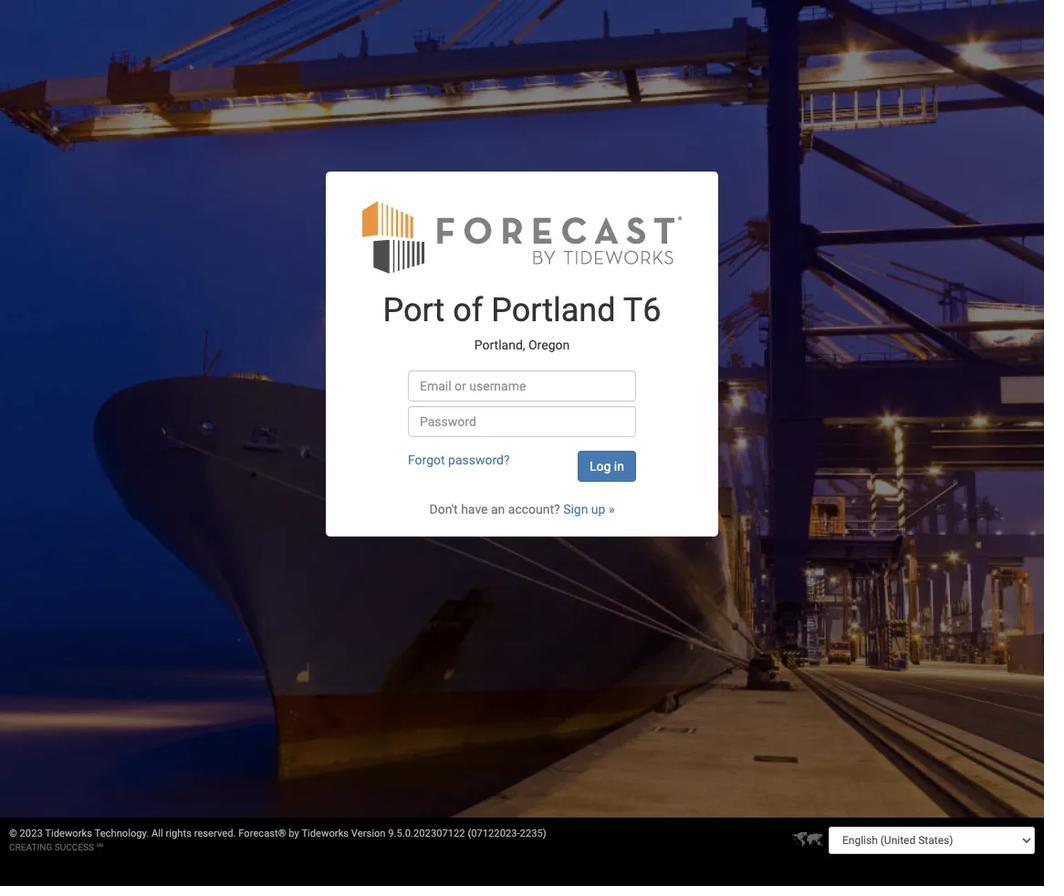 Task type: describe. For each thing, give the bounding box(es) containing it.
port
[[383, 292, 445, 330]]

1 tideworks from the left
[[45, 828, 92, 840]]

up
[[592, 503, 606, 517]]

t6
[[623, 292, 662, 330]]

© 2023 tideworks technology. all rights reserved. forecast® by tideworks version 9.5.0.202307122 (07122023-2235) creating success ℠
[[9, 828, 547, 853]]

Password password field
[[408, 407, 636, 438]]

in
[[614, 460, 625, 474]]

sign
[[564, 503, 589, 517]]

have
[[461, 503, 488, 517]]

2 tideworks from the left
[[302, 828, 349, 840]]

forgot
[[408, 453, 445, 468]]

by
[[289, 828, 299, 840]]

sign up » link
[[564, 503, 615, 517]]

forecast®
[[239, 828, 286, 840]]

technology.
[[95, 828, 149, 840]]

portland,
[[475, 338, 526, 353]]

account?
[[508, 503, 560, 517]]

log in button
[[578, 451, 636, 483]]

9.5.0.202307122
[[388, 828, 465, 840]]

don't
[[430, 503, 458, 517]]

creating
[[9, 843, 52, 853]]

success
[[55, 843, 94, 853]]

reserved.
[[194, 828, 236, 840]]

forgot password? link
[[408, 453, 510, 468]]



Task type: vqa. For each thing, say whether or not it's contained in the screenshot.
am
no



Task type: locate. For each thing, give the bounding box(es) containing it.
tideworks right by
[[302, 828, 349, 840]]

of
[[453, 292, 483, 330]]

an
[[491, 503, 505, 517]]

2235)
[[520, 828, 547, 840]]

tideworks up success
[[45, 828, 92, 840]]

password?
[[448, 453, 510, 468]]

tideworks
[[45, 828, 92, 840], [302, 828, 349, 840]]

port of portland t6 portland, oregon
[[383, 292, 662, 353]]

»
[[609, 503, 615, 517]]

forgot password? log in
[[408, 453, 625, 474]]

2023
[[20, 828, 43, 840]]

don't have an account? sign up »
[[430, 503, 615, 517]]

forecast® by tideworks image
[[363, 199, 682, 275]]

version
[[351, 828, 386, 840]]

1 horizontal spatial tideworks
[[302, 828, 349, 840]]

©
[[9, 828, 17, 840]]

oregon
[[529, 338, 570, 353]]

rights
[[166, 828, 192, 840]]

all
[[152, 828, 163, 840]]

log
[[590, 460, 611, 474]]

portland
[[492, 292, 616, 330]]

(07122023-
[[468, 828, 520, 840]]

℠
[[96, 843, 103, 853]]

0 horizontal spatial tideworks
[[45, 828, 92, 840]]

Email or username text field
[[408, 371, 636, 402]]



